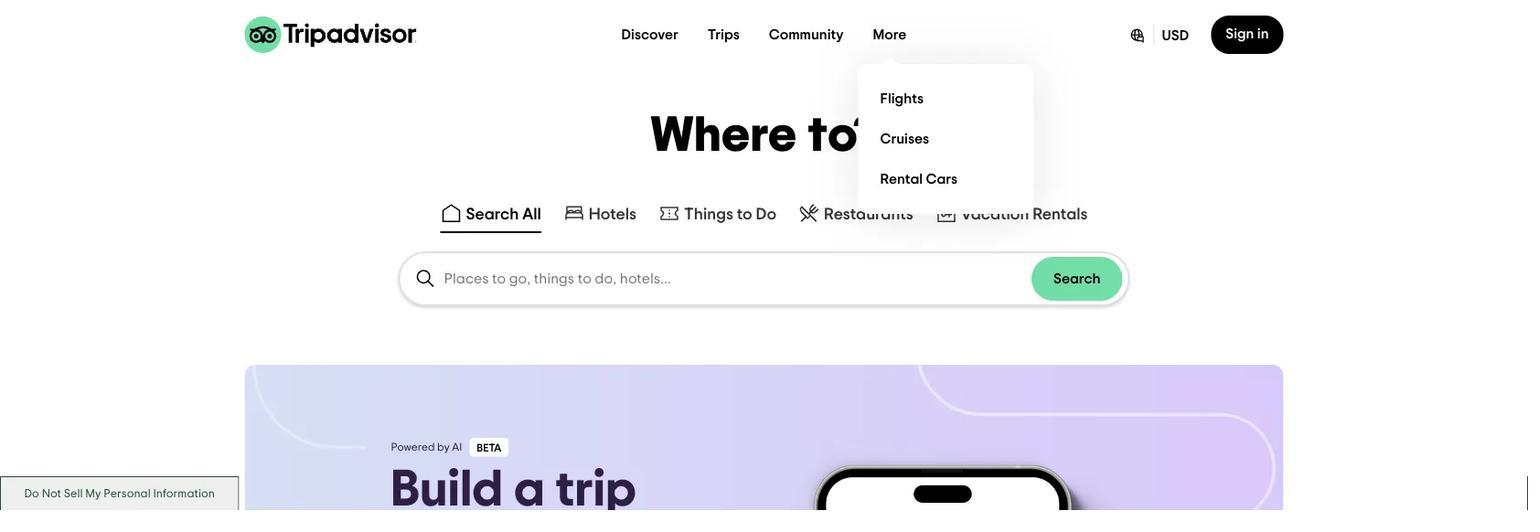 Task type: describe. For each thing, give the bounding box(es) containing it.
community button
[[754, 16, 858, 53]]

sell
[[64, 488, 83, 499]]

usd
[[1162, 28, 1189, 43]]

personal
[[104, 488, 151, 499]]

rental
[[880, 172, 923, 187]]

restaurants button
[[795, 198, 917, 233]]

hotels link
[[563, 202, 637, 224]]

flights link
[[873, 79, 1019, 119]]

search for search
[[1054, 272, 1101, 286]]

search all button
[[437, 198, 545, 233]]

search image
[[415, 268, 437, 290]]

usd button
[[1114, 16, 1204, 54]]

menu containing flights
[[858, 64, 1034, 214]]

discover
[[622, 27, 678, 42]]

restaurants
[[824, 206, 913, 222]]

things to do link
[[658, 202, 777, 224]]

vacation rentals button
[[932, 198, 1092, 233]]

vacation rentals link
[[935, 202, 1088, 224]]

cruises link
[[873, 119, 1019, 159]]

community
[[769, 27, 844, 42]]

by
[[437, 442, 450, 453]]

tab list containing search all
[[0, 195, 1528, 237]]

in
[[1257, 27, 1269, 41]]

do not sell my personal information
[[24, 488, 215, 499]]

flights
[[880, 91, 924, 106]]

rentals
[[1033, 206, 1088, 222]]

sign in
[[1226, 27, 1269, 41]]



Task type: locate. For each thing, give the bounding box(es) containing it.
my
[[85, 488, 101, 499]]

all
[[522, 206, 541, 222]]

do not sell my personal information button
[[0, 477, 239, 511]]

0 vertical spatial search
[[466, 206, 519, 222]]

do left not
[[24, 488, 39, 499]]

search inside button
[[1054, 272, 1101, 286]]

where to?
[[650, 111, 878, 161]]

1 horizontal spatial search
[[1054, 272, 1101, 286]]

sign
[[1226, 27, 1254, 41]]

trips button
[[693, 16, 754, 53]]

where
[[650, 111, 798, 161]]

rental cars
[[880, 172, 958, 187]]

0 horizontal spatial search
[[466, 206, 519, 222]]

search for search all
[[466, 206, 519, 222]]

1 vertical spatial do
[[24, 488, 39, 499]]

trips
[[708, 27, 740, 42]]

search
[[466, 206, 519, 222], [1054, 272, 1101, 286]]

ai
[[452, 442, 462, 453]]

search search field containing search
[[400, 253, 1128, 305]]

vacation
[[961, 206, 1029, 222]]

not
[[42, 488, 61, 499]]

do
[[756, 206, 777, 222], [24, 488, 39, 499]]

tripadvisor image
[[245, 16, 417, 53]]

discover button
[[607, 16, 693, 53]]

hotels
[[589, 206, 637, 222]]

0 vertical spatial do
[[756, 206, 777, 222]]

cars
[[926, 172, 958, 187]]

0 horizontal spatial do
[[24, 488, 39, 499]]

hotels button
[[560, 198, 640, 233]]

tab list
[[0, 195, 1528, 237]]

menu
[[858, 64, 1034, 214]]

things
[[684, 206, 733, 222]]

search inside "button"
[[466, 206, 519, 222]]

Search search field
[[400, 253, 1128, 305], [444, 271, 1032, 287]]

things to do button
[[655, 198, 780, 233]]

1 horizontal spatial do
[[756, 206, 777, 222]]

powered
[[391, 442, 435, 453]]

things to do
[[684, 206, 777, 222]]

search all
[[466, 206, 541, 222]]

more button
[[858, 16, 921, 53]]

more
[[873, 27, 907, 42]]

do right to
[[756, 206, 777, 222]]

vacation rentals
[[961, 206, 1088, 222]]

1 vertical spatial search
[[1054, 272, 1101, 286]]

cruises
[[880, 132, 929, 146]]

information
[[153, 488, 215, 499]]

powered by ai
[[391, 442, 462, 453]]

search left all
[[466, 206, 519, 222]]

to?
[[808, 111, 878, 161]]

beta
[[477, 443, 501, 454]]

sign in link
[[1211, 16, 1284, 54]]

to
[[737, 206, 752, 222]]

restaurants link
[[799, 202, 913, 224]]

search down rentals
[[1054, 272, 1101, 286]]

search button
[[1032, 257, 1123, 301]]

rental cars link
[[873, 159, 1019, 199]]



Task type: vqa. For each thing, say whether or not it's contained in the screenshot.
TO?
yes



